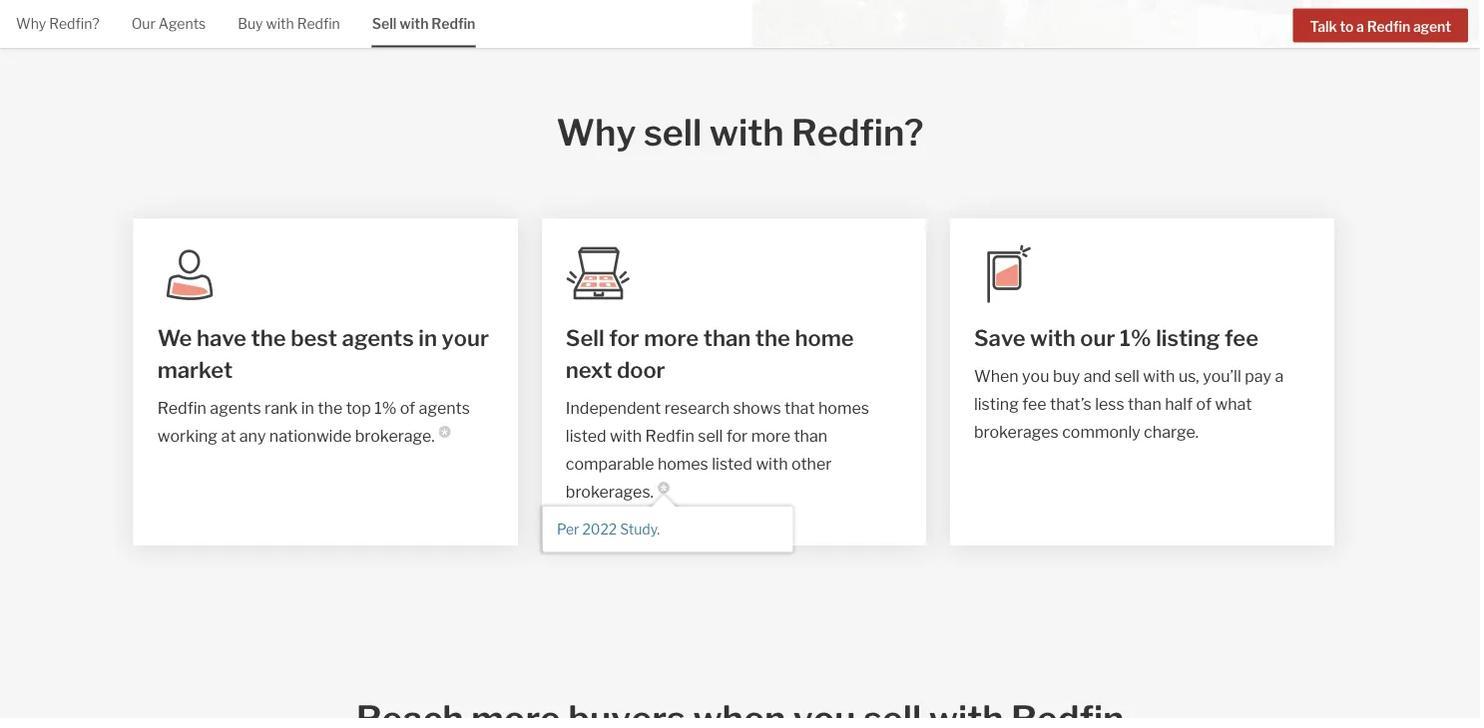 Task type: vqa. For each thing, say whether or not it's contained in the screenshot.
Agents
yes



Task type: describe. For each thing, give the bounding box(es) containing it.
0 vertical spatial sell
[[644, 111, 702, 155]]

save
[[974, 325, 1026, 352]]

when
[[974, 366, 1019, 386]]

comparable
[[566, 454, 654, 474]]

0 vertical spatial redfin?
[[49, 15, 99, 32]]

fee inside when you buy and sell with us, you'll pay a listing fee that's less than half of what brokerages commonly charge.
[[1022, 394, 1047, 414]]

1% inside redfin agents rank in the top 1% of agents working at any nationwide brokerage.
[[375, 398, 397, 418]]

research
[[665, 398, 730, 418]]

0 horizontal spatial agents
[[210, 398, 261, 418]]

nationwide
[[269, 426, 352, 446]]

0 horizontal spatial homes
[[658, 454, 709, 474]]

save with our 1% listing fee
[[974, 325, 1259, 352]]

we
[[157, 325, 192, 352]]

illustration of a yard sign image
[[974, 243, 1038, 306]]

other
[[791, 454, 832, 474]]

in inside we have the best agents in your market
[[419, 325, 437, 352]]

and
[[1084, 366, 1111, 386]]

for inside "sell for more than the home next door"
[[609, 325, 640, 352]]

1 horizontal spatial homes
[[819, 398, 869, 418]]

agents
[[159, 15, 206, 32]]

sell for more than the home next door link
[[566, 322, 902, 386]]

illustration of a bag of money image
[[566, 243, 630, 306]]

sell for sell with redfin
[[372, 15, 397, 32]]

home
[[795, 325, 854, 352]]

the for redfin agents rank in the top 1% of agents working at any nationwide brokerage.
[[318, 398, 343, 418]]

in inside redfin agents rank in the top 1% of agents working at any nationwide brokerage.
[[301, 398, 314, 418]]

redfin inside independent research shows that homes listed with redfin sell for more than comparable homes listed with other brokerages.
[[645, 426, 695, 446]]

charge.
[[1144, 422, 1199, 442]]

study
[[620, 521, 657, 538]]

2022
[[582, 521, 617, 538]]

for inside independent research shows that homes listed with redfin sell for more than comparable homes listed with other brokerages.
[[726, 426, 748, 446]]

an agent with customers in front of a redfin listing sign image
[[752, 0, 1480, 47]]

to
[[1340, 18, 1354, 35]]

talk to a redfin agent
[[1310, 18, 1451, 35]]

per 2022 study .
[[557, 521, 660, 538]]

buy with redfin link
[[238, 0, 340, 46]]

sell with redfin
[[372, 15, 476, 32]]

agent
[[1413, 18, 1451, 35]]

per
[[557, 521, 579, 538]]

disclaimer image
[[439, 426, 451, 438]]

you
[[1022, 366, 1050, 386]]

next
[[566, 357, 612, 384]]

commonly
[[1062, 422, 1141, 442]]

us,
[[1179, 366, 1200, 386]]

when you buy and sell with us, you'll pay a listing fee that's less than half of what brokerages commonly charge.
[[974, 366, 1284, 442]]

brokerages
[[974, 422, 1059, 442]]

the for sell for more than the home next door
[[755, 325, 790, 352]]

any
[[239, 426, 266, 446]]

buy with redfin
[[238, 15, 340, 32]]

that's
[[1050, 394, 1092, 414]]

sell with redfin link
[[372, 0, 476, 46]]

our
[[131, 15, 156, 32]]

have
[[197, 325, 246, 352]]

why redfin?
[[16, 15, 99, 32]]

0 horizontal spatial listed
[[566, 426, 606, 446]]

what
[[1215, 394, 1252, 414]]



Task type: locate. For each thing, give the bounding box(es) containing it.
0 horizontal spatial of
[[400, 398, 415, 418]]

1 vertical spatial in
[[301, 398, 314, 418]]

pay
[[1245, 366, 1272, 386]]

0 vertical spatial in
[[419, 325, 437, 352]]

1 vertical spatial a
[[1275, 366, 1284, 386]]

1 horizontal spatial more
[[751, 426, 791, 446]]

a inside when you buy and sell with us, you'll pay a listing fee that's less than half of what brokerages commonly charge.
[[1275, 366, 1284, 386]]

illustration of the best agents image
[[157, 243, 221, 306]]

a right to on the top right
[[1357, 18, 1364, 35]]

2 horizontal spatial than
[[1128, 394, 1162, 414]]

0 vertical spatial 1%
[[1120, 325, 1151, 352]]

of right "half"
[[1196, 394, 1212, 414]]

with inside when you buy and sell with us, you'll pay a listing fee that's less than half of what brokerages commonly charge.
[[1143, 366, 1175, 386]]

1 vertical spatial fee
[[1022, 394, 1047, 414]]

1 horizontal spatial agents
[[342, 325, 414, 352]]

1 horizontal spatial fee
[[1225, 325, 1259, 352]]

more
[[644, 325, 699, 352], [751, 426, 791, 446]]

0 horizontal spatial sell
[[372, 15, 397, 32]]

save with our 1% listing fee link
[[974, 322, 1311, 354]]

0 horizontal spatial than
[[703, 325, 751, 352]]

working
[[157, 426, 218, 446]]

with
[[266, 15, 294, 32], [400, 15, 429, 32], [710, 111, 784, 155], [1030, 325, 1076, 352], [1143, 366, 1175, 386], [610, 426, 642, 446], [756, 454, 788, 474]]

than inside "sell for more than the home next door"
[[703, 325, 751, 352]]

listed up comparable at bottom left
[[566, 426, 606, 446]]

sell inside when you buy and sell with us, you'll pay a listing fee that's less than half of what brokerages commonly charge.
[[1115, 366, 1140, 386]]

than left "half"
[[1128, 394, 1162, 414]]

sell for more than the home next door
[[566, 325, 854, 384]]

independent
[[566, 398, 661, 418]]

of
[[1196, 394, 1212, 414], [400, 398, 415, 418]]

1 horizontal spatial listing
[[1156, 325, 1220, 352]]

0 vertical spatial listed
[[566, 426, 606, 446]]

the left best
[[251, 325, 286, 352]]

sell
[[644, 111, 702, 155], [1115, 366, 1140, 386], [698, 426, 723, 446]]

0 vertical spatial homes
[[819, 398, 869, 418]]

1 vertical spatial redfin?
[[792, 111, 924, 155]]

than up research
[[703, 325, 751, 352]]

best
[[291, 325, 337, 352]]

1% right our
[[1120, 325, 1151, 352]]

the inside we have the best agents in your market
[[251, 325, 286, 352]]

fee up "pay"
[[1225, 325, 1259, 352]]

1 horizontal spatial why
[[557, 111, 636, 155]]

1 horizontal spatial of
[[1196, 394, 1212, 414]]

our agents
[[131, 15, 206, 32]]

talk to a redfin agent button
[[1293, 8, 1468, 42]]

listed
[[566, 426, 606, 446], [712, 454, 753, 474]]

listing
[[1156, 325, 1220, 352], [974, 394, 1019, 414]]

1 horizontal spatial 1%
[[1120, 325, 1151, 352]]

agents up disclaimer icon
[[419, 398, 470, 418]]

1 horizontal spatial in
[[419, 325, 437, 352]]

fee down "you"
[[1022, 394, 1047, 414]]

of inside redfin agents rank in the top 1% of agents working at any nationwide brokerage.
[[400, 398, 415, 418]]

0 vertical spatial why
[[16, 15, 46, 32]]

dialog
[[543, 495, 793, 552]]

more up door on the left
[[644, 325, 699, 352]]

the inside "sell for more than the home next door"
[[755, 325, 790, 352]]

0 vertical spatial for
[[609, 325, 640, 352]]

in left your
[[419, 325, 437, 352]]

more inside "sell for more than the home next door"
[[644, 325, 699, 352]]

1 vertical spatial listed
[[712, 454, 753, 474]]

redfin agents rank in the top 1% of agents working at any nationwide brokerage.
[[157, 398, 470, 446]]

0 horizontal spatial redfin?
[[49, 15, 99, 32]]

0 vertical spatial than
[[703, 325, 751, 352]]

0 horizontal spatial 1%
[[375, 398, 397, 418]]

redfin inside button
[[1367, 18, 1411, 35]]

market
[[157, 357, 233, 384]]

your
[[442, 325, 489, 352]]

.
[[657, 521, 660, 538]]

0 horizontal spatial in
[[301, 398, 314, 418]]

1 vertical spatial 1%
[[375, 398, 397, 418]]

the inside redfin agents rank in the top 1% of agents working at any nationwide brokerage.
[[318, 398, 343, 418]]

more inside independent research shows that homes listed with redfin sell for more than comparable homes listed with other brokerages.
[[751, 426, 791, 446]]

0 vertical spatial a
[[1357, 18, 1364, 35]]

a right "pay"
[[1275, 366, 1284, 386]]

the
[[251, 325, 286, 352], [755, 325, 790, 352], [318, 398, 343, 418]]

agents right best
[[342, 325, 414, 352]]

talk
[[1310, 18, 1337, 35]]

rank
[[265, 398, 298, 418]]

listed down shows
[[712, 454, 753, 474]]

1 horizontal spatial than
[[794, 426, 828, 446]]

1% right top
[[375, 398, 397, 418]]

than up other
[[794, 426, 828, 446]]

redfin
[[297, 15, 340, 32], [432, 15, 476, 32], [1367, 18, 1411, 35], [157, 398, 207, 418], [645, 426, 695, 446]]

shows
[[733, 398, 781, 418]]

listing down when in the right of the page
[[974, 394, 1019, 414]]

door
[[617, 357, 665, 384]]

our agents link
[[131, 0, 206, 46]]

homes
[[819, 398, 869, 418], [658, 454, 709, 474]]

sell
[[372, 15, 397, 32], [566, 325, 605, 352]]

1%
[[1120, 325, 1151, 352], [375, 398, 397, 418]]

agents inside we have the best agents in your market
[[342, 325, 414, 352]]

sell inside "sell for more than the home next door"
[[566, 325, 605, 352]]

why for why sell with redfin?
[[557, 111, 636, 155]]

our
[[1080, 325, 1115, 352]]

agents
[[342, 325, 414, 352], [210, 398, 261, 418], [419, 398, 470, 418]]

for
[[609, 325, 640, 352], [726, 426, 748, 446]]

brokerages.
[[566, 482, 654, 502]]

1 vertical spatial listing
[[974, 394, 1019, 414]]

1 horizontal spatial for
[[726, 426, 748, 446]]

less
[[1095, 394, 1125, 414]]

why
[[16, 15, 46, 32], [557, 111, 636, 155]]

half
[[1165, 394, 1193, 414]]

in
[[419, 325, 437, 352], [301, 398, 314, 418]]

for down shows
[[726, 426, 748, 446]]

fee
[[1225, 325, 1259, 352], [1022, 394, 1047, 414]]

1 horizontal spatial redfin?
[[792, 111, 924, 155]]

redfin?
[[49, 15, 99, 32], [792, 111, 924, 155]]

2 horizontal spatial the
[[755, 325, 790, 352]]

1 horizontal spatial listed
[[712, 454, 753, 474]]

0 horizontal spatial more
[[644, 325, 699, 352]]

1 vertical spatial more
[[751, 426, 791, 446]]

0 vertical spatial fee
[[1225, 325, 1259, 352]]

a
[[1357, 18, 1364, 35], [1275, 366, 1284, 386]]

1 horizontal spatial a
[[1357, 18, 1364, 35]]

than inside independent research shows that homes listed with redfin sell for more than comparable homes listed with other brokerages.
[[794, 426, 828, 446]]

1 horizontal spatial the
[[318, 398, 343, 418]]

0 horizontal spatial why
[[16, 15, 46, 32]]

1 vertical spatial why
[[557, 111, 636, 155]]

than
[[703, 325, 751, 352], [1128, 394, 1162, 414], [794, 426, 828, 446]]

we have the best agents in your market
[[157, 325, 489, 384]]

listing up us, at bottom right
[[1156, 325, 1220, 352]]

0 horizontal spatial listing
[[974, 394, 1019, 414]]

per 2022 study link
[[557, 521, 657, 538]]

homes right that
[[819, 398, 869, 418]]

2 vertical spatial sell
[[698, 426, 723, 446]]

buy
[[238, 15, 263, 32]]

the left top
[[318, 398, 343, 418]]

brokerage.
[[355, 426, 435, 446]]

of inside when you buy and sell with us, you'll pay a listing fee that's less than half of what brokerages commonly charge.
[[1196, 394, 1212, 414]]

1 horizontal spatial sell
[[566, 325, 605, 352]]

1 vertical spatial than
[[1128, 394, 1162, 414]]

1 vertical spatial sell
[[1115, 366, 1140, 386]]

agents up at on the left of page
[[210, 398, 261, 418]]

at
[[221, 426, 236, 446]]

0 horizontal spatial fee
[[1022, 394, 1047, 414]]

of up brokerage.
[[400, 398, 415, 418]]

1 vertical spatial sell
[[566, 325, 605, 352]]

2 horizontal spatial agents
[[419, 398, 470, 418]]

you'll
[[1203, 366, 1241, 386]]

why sell with redfin?
[[557, 111, 924, 155]]

redfin inside redfin agents rank in the top 1% of agents working at any nationwide brokerage.
[[157, 398, 207, 418]]

0 vertical spatial listing
[[1156, 325, 1220, 352]]

0 horizontal spatial a
[[1275, 366, 1284, 386]]

buy
[[1053, 366, 1080, 386]]

sell for sell for more than the home next door
[[566, 325, 605, 352]]

for up door on the left
[[609, 325, 640, 352]]

sell up next
[[566, 325, 605, 352]]

2 vertical spatial than
[[794, 426, 828, 446]]

a inside button
[[1357, 18, 1364, 35]]

dialog containing per 2022 study
[[543, 495, 793, 552]]

in right the rank at the left of the page
[[301, 398, 314, 418]]

why for why redfin?
[[16, 15, 46, 32]]

fee inside save with our 1% listing fee link
[[1225, 325, 1259, 352]]

0 vertical spatial sell
[[372, 15, 397, 32]]

than inside when you buy and sell with us, you'll pay a listing fee that's less than half of what brokerages commonly charge.
[[1128, 394, 1162, 414]]

sell inside independent research shows that homes listed with redfin sell for more than comparable homes listed with other brokerages.
[[698, 426, 723, 446]]

independent research shows that homes listed with redfin sell for more than comparable homes listed with other brokerages.
[[566, 398, 869, 502]]

0 horizontal spatial the
[[251, 325, 286, 352]]

top
[[346, 398, 371, 418]]

the left 'home'
[[755, 325, 790, 352]]

homes down research
[[658, 454, 709, 474]]

0 vertical spatial more
[[644, 325, 699, 352]]

0 horizontal spatial for
[[609, 325, 640, 352]]

more down shows
[[751, 426, 791, 446]]

why redfin? link
[[16, 0, 99, 46]]

sell right buy with redfin
[[372, 15, 397, 32]]

1 vertical spatial for
[[726, 426, 748, 446]]

1 vertical spatial homes
[[658, 454, 709, 474]]

we have the best agents in your market link
[[157, 322, 494, 386]]

listing inside when you buy and sell with us, you'll pay a listing fee that's less than half of what brokerages commonly charge.
[[974, 394, 1019, 414]]

that
[[785, 398, 815, 418]]



